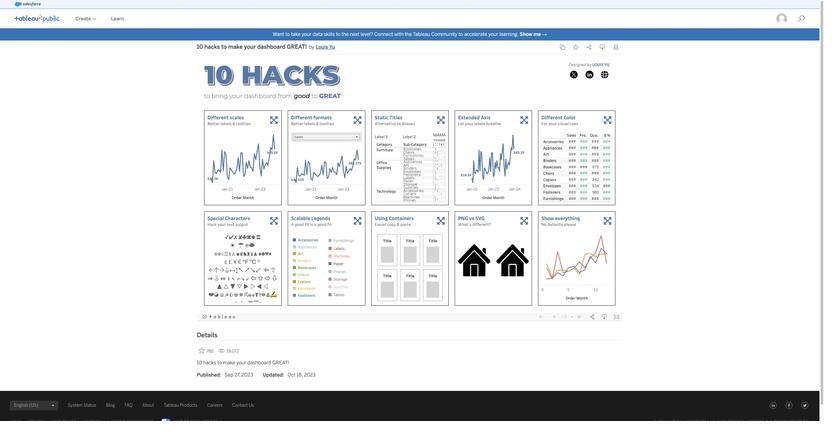 Task type: locate. For each thing, give the bounding box(es) containing it.
0 vertical spatial great!
[[287, 44, 307, 50]]

→
[[542, 31, 547, 37]]

yu
[[329, 44, 335, 50]]

dashboard
[[257, 44, 286, 50], [248, 360, 271, 366]]

hacks
[[205, 44, 220, 50], [203, 360, 216, 366]]

with
[[395, 31, 404, 37]]

782
[[207, 348, 214, 354]]

the
[[342, 31, 349, 37], [405, 31, 412, 37]]

blog link
[[106, 402, 115, 409]]

to
[[286, 31, 290, 37], [336, 31, 341, 37], [459, 31, 463, 37], [221, 44, 227, 50], [217, 360, 222, 366]]

1 horizontal spatial 2023
[[304, 372, 316, 378]]

0 vertical spatial tableau
[[413, 31, 430, 37]]

accelerate
[[464, 31, 488, 37]]

1 vertical spatial great!
[[273, 360, 290, 366]]

19,072
[[227, 348, 239, 354]]

1 horizontal spatial :
[[283, 372, 284, 378]]

2023
[[242, 372, 253, 378], [304, 372, 316, 378]]

tableau
[[413, 31, 430, 37], [164, 403, 179, 408]]

0 horizontal spatial 2023
[[242, 372, 253, 378]]

1 horizontal spatial the
[[405, 31, 412, 37]]

us
[[249, 403, 254, 408]]

published :
[[197, 372, 221, 378]]

louis yu link
[[316, 44, 335, 51]]

2023 right 27,
[[242, 372, 253, 378]]

learn link
[[104, 9, 132, 28]]

1 10 from the top
[[197, 44, 203, 50]]

2023 right 18,
[[304, 372, 316, 378]]

want to take your data skills to the next level? connect with the tableau community to accelerate your learning. show me →
[[273, 31, 547, 37]]

10
[[197, 44, 203, 50], [197, 360, 202, 366]]

Add Favorite button
[[197, 345, 216, 355]]

terry.turtle image
[[776, 13, 788, 25]]

skills
[[324, 31, 335, 37]]

1 vertical spatial hacks
[[203, 360, 216, 366]]

: for updated
[[283, 372, 284, 378]]

dashboard up updated
[[248, 360, 271, 366]]

the right with
[[405, 31, 412, 37]]

take
[[291, 31, 301, 37]]

your
[[302, 31, 312, 37], [489, 31, 499, 37], [244, 44, 256, 50], [236, 360, 246, 366]]

tableau right with
[[413, 31, 430, 37]]

published
[[197, 372, 220, 378]]

18,
[[297, 372, 303, 378]]

0 vertical spatial make
[[228, 44, 243, 50]]

connect
[[375, 31, 393, 37]]

: left "oct"
[[283, 372, 284, 378]]

show
[[520, 31, 533, 37]]

tableau products
[[164, 403, 198, 408]]

0 horizontal spatial :
[[220, 372, 221, 378]]

the left next
[[342, 31, 349, 37]]

create button
[[68, 9, 104, 28]]

details
[[197, 331, 218, 339]]

learn
[[111, 16, 124, 22]]

great! up the updated : on the bottom
[[273, 360, 290, 366]]

: for published
[[220, 372, 221, 378]]

system status link
[[68, 402, 96, 409]]

products
[[180, 403, 198, 408]]

great!
[[287, 44, 307, 50], [273, 360, 290, 366]]

1 2023 from the left
[[242, 372, 253, 378]]

1 : from the left
[[220, 372, 221, 378]]

make for 10 hacks to make your dashboard great!
[[223, 360, 235, 366]]

tableau left 'products'
[[164, 403, 179, 408]]

hacks for 10 hacks to make your dashboard great!
[[203, 360, 216, 366]]

2023 for sep 27, 2023
[[242, 372, 253, 378]]

:
[[220, 372, 221, 378], [283, 372, 284, 378]]

favorite button image
[[574, 44, 579, 50]]

27,
[[235, 372, 240, 378]]

english
[[14, 403, 28, 408]]

great! down take
[[287, 44, 307, 50]]

2 2023 from the left
[[304, 372, 316, 378]]

2023 for oct 18, 2023
[[304, 372, 316, 378]]

1 vertical spatial 10
[[197, 360, 202, 366]]

system
[[68, 403, 83, 408]]

logo image
[[15, 14, 60, 22]]

level?
[[361, 31, 373, 37]]

0 horizontal spatial the
[[342, 31, 349, 37]]

1 vertical spatial dashboard
[[248, 360, 271, 366]]

0 horizontal spatial tableau
[[164, 403, 179, 408]]

me
[[534, 31, 541, 37]]

0 vertical spatial 10
[[197, 44, 203, 50]]

10 hacks to make your dashboard great!
[[197, 360, 290, 366]]

0 vertical spatial hacks
[[205, 44, 220, 50]]

2 : from the left
[[283, 372, 284, 378]]

(us)
[[29, 403, 38, 408]]

10 hacks to make your dashboard great! by louis yu
[[197, 44, 335, 50]]

1 vertical spatial tableau
[[164, 403, 179, 408]]

louis
[[316, 44, 328, 50]]

make for 10 hacks to make your dashboard great! by louis yu
[[228, 44, 243, 50]]

dashboard down want
[[257, 44, 286, 50]]

1 vertical spatial make
[[223, 360, 235, 366]]

: left sep
[[220, 372, 221, 378]]

2 10 from the top
[[197, 360, 202, 366]]

0 vertical spatial dashboard
[[257, 44, 286, 50]]

hacks for 10 hacks to make your dashboard great! by louis yu
[[205, 44, 220, 50]]

1 horizontal spatial tableau
[[413, 31, 430, 37]]

make
[[228, 44, 243, 50], [223, 360, 235, 366]]



Task type: vqa. For each thing, say whether or not it's contained in the screenshot.
"Me"
yes



Task type: describe. For each thing, give the bounding box(es) containing it.
contact us
[[232, 403, 254, 408]]

dashboard for 10 hacks to make your dashboard great!
[[248, 360, 271, 366]]

1 the from the left
[[342, 31, 349, 37]]

19,072 views element
[[216, 346, 241, 356]]

selected language element
[[14, 401, 54, 410]]

salesforce logo image
[[15, 2, 41, 7]]

great! for 10 hacks to make your dashboard great! by louis yu
[[287, 44, 307, 50]]

next
[[350, 31, 360, 37]]

english (us)
[[14, 403, 38, 408]]

create
[[75, 16, 91, 22]]

make a copy image
[[560, 44, 566, 50]]

careers link
[[207, 402, 223, 409]]

by
[[309, 44, 314, 50]]

2 the from the left
[[405, 31, 412, 37]]

learning.
[[500, 31, 519, 37]]

10 for 10 hacks to make your dashboard great!
[[197, 360, 202, 366]]

nominate for viz of the day image
[[614, 44, 619, 50]]

want
[[273, 31, 284, 37]]

about link
[[142, 402, 154, 409]]

updated :
[[263, 372, 284, 378]]

about
[[142, 403, 154, 408]]

faq
[[125, 403, 133, 408]]

dashboard for 10 hacks to make your dashboard great! by louis yu
[[257, 44, 286, 50]]

status
[[84, 403, 96, 408]]

updated
[[263, 372, 283, 378]]

blog
[[106, 403, 115, 408]]

careers
[[207, 403, 223, 408]]

system status
[[68, 403, 96, 408]]

sep
[[225, 372, 233, 378]]

contact us link
[[232, 402, 254, 409]]

great! for 10 hacks to make your dashboard great!
[[273, 360, 290, 366]]

community
[[432, 31, 458, 37]]

data
[[313, 31, 323, 37]]

faq link
[[125, 402, 133, 409]]

tableau products link
[[164, 402, 198, 409]]

show me link
[[520, 31, 541, 37]]

go to search image
[[791, 15, 813, 23]]

sep 27, 2023
[[225, 372, 253, 378]]

oct
[[288, 372, 296, 378]]

contact
[[232, 403, 248, 408]]

oct 18, 2023
[[288, 372, 316, 378]]

10 for 10 hacks to make your dashboard great! by louis yu
[[197, 44, 203, 50]]



